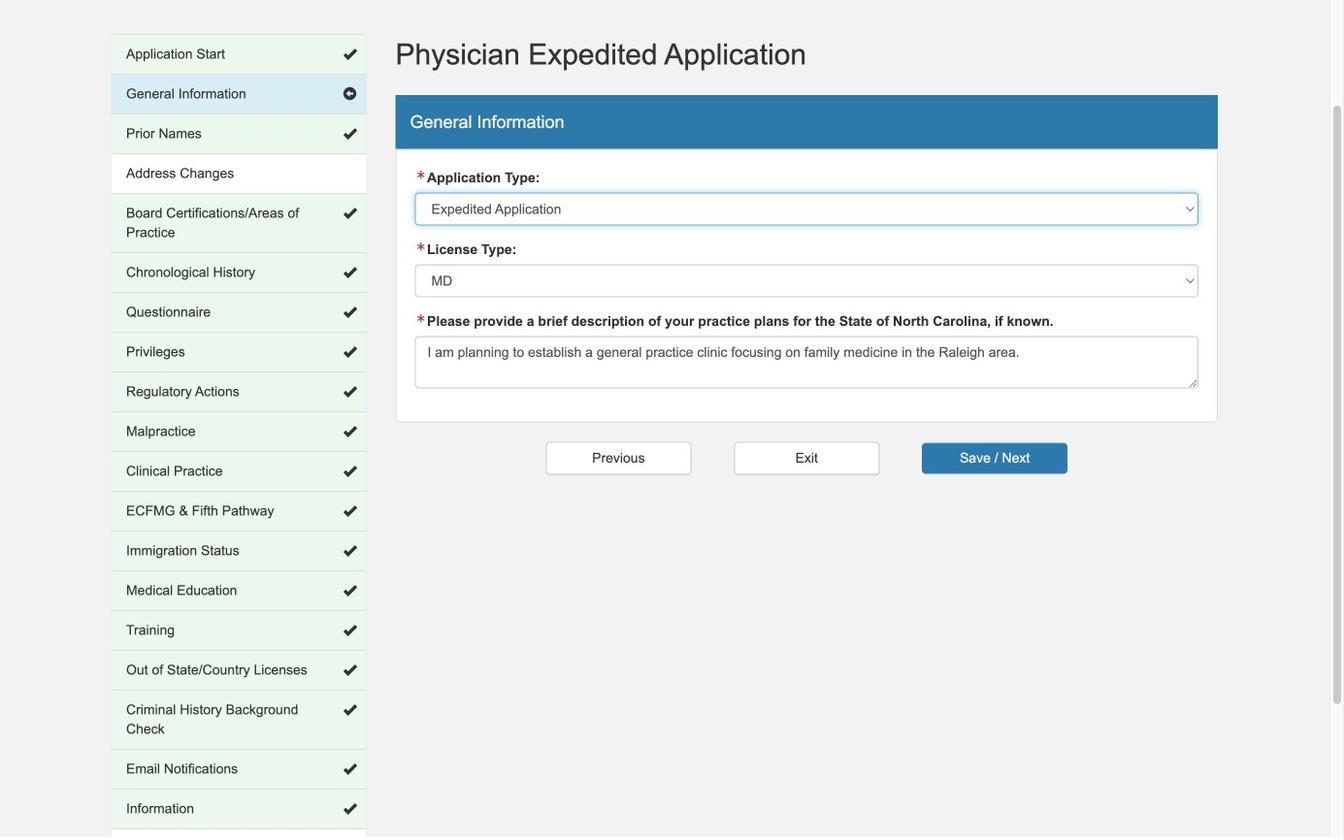 Task type: vqa. For each thing, say whether or not it's contained in the screenshot.
Question Circle IMAGE on the top of the page
no



Task type: describe. For each thing, give the bounding box(es) containing it.
2 ok image from the top
[[343, 207, 357, 220]]

2 ok image from the top
[[343, 306, 357, 319]]

4 ok image from the top
[[343, 346, 357, 359]]

4 ok image from the top
[[343, 465, 357, 479]]

3 ok image from the top
[[343, 266, 357, 280]]

7 ok image from the top
[[343, 664, 357, 678]]

7 ok image from the top
[[343, 624, 357, 638]]

1 ok image from the top
[[343, 127, 357, 141]]

8 ok image from the top
[[343, 704, 357, 717]]

9 ok image from the top
[[343, 763, 357, 777]]

1 ok image from the top
[[343, 48, 357, 61]]



Task type: locate. For each thing, give the bounding box(es) containing it.
5 ok image from the top
[[343, 385, 357, 399]]

fw image up fw image
[[415, 170, 427, 180]]

None text field
[[415, 336, 1199, 389]]

fw image
[[415, 170, 427, 180], [415, 314, 427, 324]]

2 fw image from the top
[[415, 314, 427, 324]]

1 vertical spatial fw image
[[415, 314, 427, 324]]

None button
[[546, 442, 692, 475], [734, 442, 880, 475], [546, 442, 692, 475], [734, 442, 880, 475]]

ok image
[[343, 127, 357, 141], [343, 207, 357, 220], [343, 266, 357, 280], [343, 346, 357, 359], [343, 385, 357, 399], [343, 545, 357, 558], [343, 664, 357, 678], [343, 803, 357, 816]]

ok image
[[343, 48, 357, 61], [343, 306, 357, 319], [343, 425, 357, 439], [343, 465, 357, 479], [343, 505, 357, 518], [343, 584, 357, 598], [343, 624, 357, 638], [343, 704, 357, 717], [343, 763, 357, 777]]

circle arrow left image
[[343, 87, 357, 101]]

6 ok image from the top
[[343, 545, 357, 558]]

1 fw image from the top
[[415, 170, 427, 180]]

fw image down fw image
[[415, 314, 427, 324]]

8 ok image from the top
[[343, 803, 357, 816]]

None submit
[[922, 443, 1068, 474]]

fw image
[[415, 242, 427, 252]]

5 ok image from the top
[[343, 505, 357, 518]]

6 ok image from the top
[[343, 584, 357, 598]]

0 vertical spatial fw image
[[415, 170, 427, 180]]

3 ok image from the top
[[343, 425, 357, 439]]



